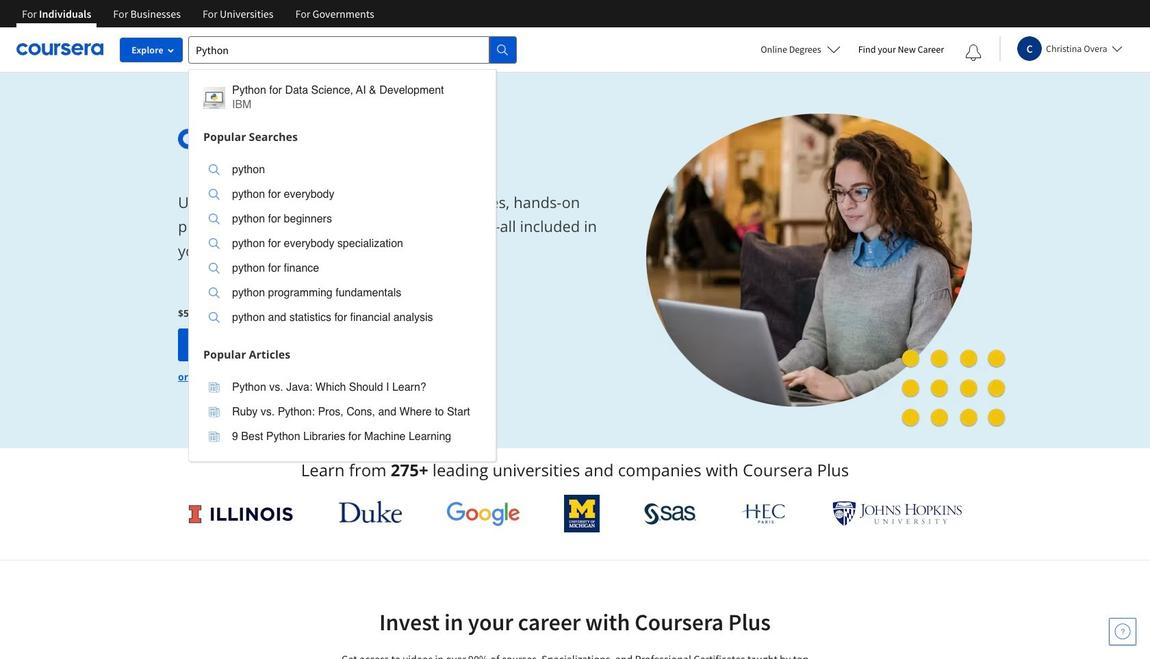 Task type: describe. For each thing, give the bounding box(es) containing it.
coursera image
[[16, 39, 103, 60]]

university of michigan image
[[565, 495, 600, 533]]

johns hopkins university image
[[833, 501, 963, 527]]

help center image
[[1115, 624, 1131, 640]]

autocomplete results list box
[[188, 69, 497, 462]]

google image
[[446, 501, 520, 527]]



Task type: locate. For each thing, give the bounding box(es) containing it.
0 vertical spatial list box
[[189, 149, 496, 342]]

suggestion image image
[[203, 87, 225, 109], [209, 164, 220, 175], [209, 189, 220, 200], [209, 214, 220, 225], [209, 238, 220, 249], [209, 263, 220, 274], [209, 288, 220, 299], [209, 312, 220, 323], [209, 382, 220, 393], [209, 407, 220, 418], [209, 432, 220, 442]]

1 vertical spatial list box
[[189, 367, 496, 461]]

university of illinois at urbana-champaign image
[[188, 503, 295, 525]]

What do you want to learn? text field
[[188, 36, 490, 63]]

duke university image
[[339, 501, 402, 523]]

sas image
[[644, 503, 696, 525]]

1 list box from the top
[[189, 149, 496, 342]]

coursera plus image
[[178, 129, 386, 149]]

hec paris image
[[741, 500, 789, 528]]

2 list box from the top
[[189, 367, 496, 461]]

list box
[[189, 149, 496, 342], [189, 367, 496, 461]]

None search field
[[188, 36, 517, 462]]

banner navigation
[[11, 0, 385, 27]]



